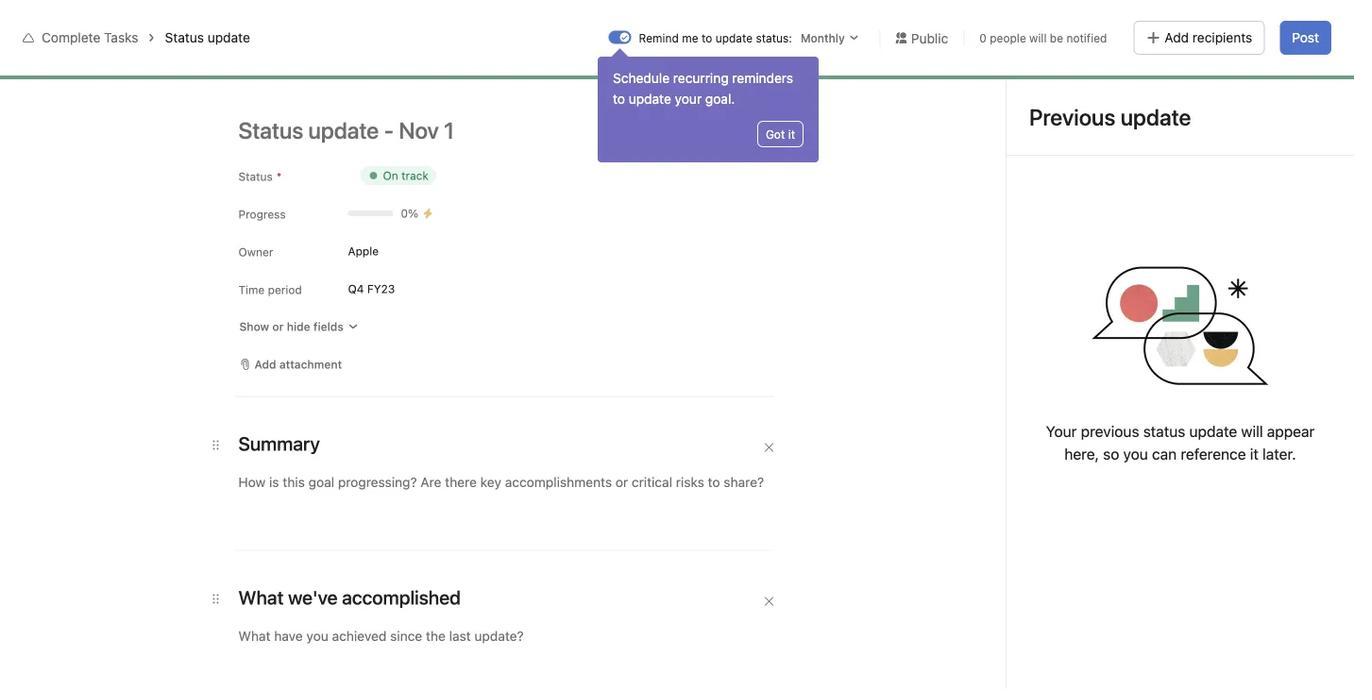 Task type: locate. For each thing, give the bounding box(es) containing it.
2 horizontal spatial goals
[[1035, 607, 1065, 621]]

period down your
[[1026, 469, 1062, 482]]

1 horizontal spatial it
[[1250, 445, 1259, 463]]

a inside button
[[585, 492, 592, 507]]

add
[[1204, 16, 1226, 29], [1165, 30, 1189, 45], [255, 358, 276, 371]]

will left be
[[1030, 31, 1047, 44]]

due
[[1072, 536, 1092, 549]]

1 horizontal spatial a
[[1019, 536, 1025, 549]]

time up set at bottom
[[997, 469, 1023, 482]]

0 horizontal spatial status
[[165, 30, 204, 45]]

update
[[208, 30, 250, 45], [716, 31, 753, 44], [629, 91, 671, 107], [1190, 423, 1238, 441], [691, 449, 734, 465]]

later.
[[1263, 445, 1297, 463]]

1 vertical spatial what's
[[369, 237, 429, 259]]

1 vertical spatial section title text field
[[239, 585, 461, 611]]

my
[[1131, 16, 1147, 29]]

remind me to update status:
[[639, 31, 792, 44]]

add down trial?
[[1165, 30, 1189, 45]]

add billing info button
[[1196, 9, 1292, 36]]

2 section title text field from the top
[[239, 585, 461, 611]]

post
[[1292, 30, 1320, 45]]

1 horizontal spatial to
[[613, 91, 625, 107]]

switch
[[609, 31, 631, 44]]

left
[[1040, 23, 1058, 36]]

a for connect
[[585, 492, 592, 507]]

0 horizontal spatial add
[[255, 358, 276, 371]]

a inside button
[[1019, 536, 1025, 549]]

to up 'connect a sub-goal'
[[591, 449, 603, 465]]

time period down your
[[997, 469, 1062, 482]]

2 vertical spatial goals
[[1035, 607, 1065, 621]]

people
[[990, 31, 1026, 44]]

status update
[[165, 30, 250, 45]]

2 horizontal spatial add
[[1204, 16, 1226, 29]]

what's for what's the status?
[[369, 237, 429, 259]]

1 horizontal spatial what's
[[1078, 16, 1115, 29]]

2 vertical spatial to
[[591, 449, 603, 465]]

1 horizontal spatial will
[[1242, 423, 1263, 441]]

automatically
[[607, 449, 688, 465]]

time
[[239, 283, 265, 297], [997, 469, 1023, 482]]

1 vertical spatial period
[[1026, 469, 1062, 482]]

it right got
[[788, 128, 795, 141]]

remind
[[639, 31, 679, 44]]

1 vertical spatial sub-
[[596, 492, 624, 507]]

what's inside button
[[1078, 16, 1115, 29]]

add down show
[[255, 358, 276, 371]]

Section title text field
[[239, 431, 320, 457], [239, 585, 461, 611]]

goal
[[997, 287, 1024, 302]]

1 horizontal spatial add
[[1165, 30, 1189, 45]]

billing
[[1229, 16, 1261, 29]]

0 horizontal spatial it
[[788, 128, 795, 141]]

share button
[[1269, 67, 1332, 94]]

0 horizontal spatial a
[[585, 492, 592, 507]]

update inside your previous status update will appear here, so you can reference it later.
[[1190, 423, 1238, 441]]

add inside popup button
[[255, 358, 276, 371]]

public
[[911, 30, 949, 46]]

what's down 0%
[[369, 237, 429, 259]]

progress
[[239, 208, 286, 221]]

workspace
[[332, 59, 398, 75]]

add for add attachment
[[255, 358, 276, 371]]

add for add billing info
[[1204, 16, 1226, 29]]

will up later.
[[1242, 423, 1263, 441]]

0 vertical spatial goals
[[401, 59, 434, 75]]

status right tasks at top left
[[165, 30, 204, 45]]

remove section image
[[764, 596, 775, 607]]

track
[[402, 169, 429, 182]]

sub- right use
[[526, 449, 555, 465]]

1 horizontal spatial status
[[239, 170, 273, 183]]

0 horizontal spatial what's
[[369, 237, 429, 259]]

time period
[[239, 283, 302, 297], [997, 469, 1062, 482]]

0 vertical spatial it
[[788, 128, 795, 141]]

1 horizontal spatial time period
[[997, 469, 1062, 482]]

0 horizontal spatial goals
[[401, 59, 434, 75]]

days
[[1012, 23, 1037, 36]]

goal owner
[[997, 287, 1065, 302]]

parent
[[997, 607, 1032, 621]]

1 horizontal spatial period
[[1026, 469, 1062, 482]]

got it
[[766, 128, 795, 141]]

*
[[277, 170, 282, 183]]

got
[[766, 128, 785, 141]]

0 horizontal spatial sub-
[[526, 449, 555, 465]]

what's for what's in my trial?
[[1078, 16, 1115, 29]]

goal.
[[706, 91, 735, 107]]

your
[[675, 91, 702, 107]]

to down schedule
[[613, 91, 625, 107]]

sub- inside button
[[596, 492, 624, 507]]

show
[[239, 320, 269, 333]]

0 people will be notified
[[980, 31, 1107, 44]]

team
[[1076, 357, 1107, 372]]

1 vertical spatial time period
[[997, 469, 1062, 482]]

a right connect
[[585, 492, 592, 507]]

to inside schedule recurring reminders to update your goal.
[[613, 91, 625, 107]]

connect
[[530, 492, 582, 507]]

hide
[[287, 320, 310, 333]]

0 vertical spatial will
[[1030, 31, 1047, 44]]

1 vertical spatial status
[[239, 170, 273, 183]]

a for set
[[1019, 536, 1025, 549]]

goals up connect a sub-goal button
[[555, 449, 587, 465]]

it
[[788, 128, 795, 141], [1250, 445, 1259, 463]]

0 vertical spatial time period
[[239, 283, 302, 297]]

remove section image
[[764, 442, 775, 453]]

period
[[268, 283, 302, 297], [1026, 469, 1062, 482]]

on
[[383, 169, 398, 182]]

add recipients button
[[1134, 21, 1265, 55]]

30
[[995, 23, 1009, 36]]

it left later.
[[1250, 445, 1259, 463]]

0 vertical spatial a
[[585, 492, 592, 507]]

1 vertical spatial a
[[1019, 536, 1025, 549]]

list box
[[454, 8, 908, 38]]

0 vertical spatial status
[[165, 30, 204, 45]]

1 horizontal spatial goals
[[555, 449, 587, 465]]

a right set at bottom
[[1019, 536, 1025, 549]]

goals for workspace
[[401, 59, 434, 75]]

1 vertical spatial time
[[997, 469, 1023, 482]]

time up show
[[239, 283, 265, 297]]

to
[[702, 31, 712, 44], [613, 91, 625, 107], [591, 449, 603, 465]]

goals
[[401, 59, 434, 75], [555, 449, 587, 465], [1035, 607, 1065, 621]]

about
[[997, 241, 1048, 263]]

appear
[[1267, 423, 1315, 441]]

goal
[[624, 492, 650, 507]]

status
[[1144, 423, 1186, 441]]

add up add recipients
[[1204, 16, 1226, 29]]

1 vertical spatial goals
[[555, 449, 587, 465]]

goals for sub-
[[555, 449, 587, 465]]

0 horizontal spatial to
[[591, 449, 603, 465]]

0 vertical spatial time
[[239, 283, 265, 297]]

on track
[[383, 169, 429, 182]]

1 vertical spatial it
[[1250, 445, 1259, 463]]

0 vertical spatial what's
[[1078, 16, 1115, 29]]

q4
[[348, 282, 364, 296]]

goals right the parent
[[1035, 607, 1065, 621]]

0 vertical spatial sub-
[[526, 449, 555, 465]]

ap button
[[1235, 67, 1261, 94]]

time period up or
[[239, 283, 302, 297]]

sub- right connect
[[596, 492, 624, 507]]

period up show or hide fields
[[268, 283, 302, 297]]

to right me
[[702, 31, 712, 44]]

what's in my trial? button
[[1069, 9, 1184, 36]]

1 vertical spatial will
[[1242, 423, 1263, 441]]

use sub-goals to automatically update this goal's progress.
[[499, 449, 861, 465]]

status left "*"
[[239, 170, 273, 183]]

about this goal
[[997, 241, 1124, 263]]

1 section title text field from the top
[[239, 431, 320, 457]]

0 vertical spatial to
[[702, 31, 712, 44]]

what's up notified on the top of the page
[[1078, 16, 1115, 29]]

goals up complete tasks
[[401, 59, 434, 75]]

what's in my trial?
[[1078, 16, 1176, 29]]

a
[[585, 492, 592, 507], [1019, 536, 1025, 549]]

1 horizontal spatial sub-
[[596, 492, 624, 507]]

1 vertical spatial to
[[613, 91, 625, 107]]

complete tasks link
[[42, 30, 138, 45]]

sub-
[[526, 449, 555, 465], [596, 492, 624, 507]]

0 vertical spatial section title text field
[[239, 431, 320, 457]]

goal's
[[763, 449, 800, 465]]

0 horizontal spatial period
[[268, 283, 302, 297]]

set a custom due date button
[[993, 533, 1125, 552]]

fy23
[[367, 282, 395, 296]]



Task type: describe. For each thing, give the bounding box(es) containing it.
the status?
[[434, 237, 528, 259]]

use
[[499, 449, 523, 465]]

what's the status?
[[369, 237, 528, 259]]

add for add recipients
[[1165, 30, 1189, 45]]

share
[[1293, 74, 1323, 87]]

schedule
[[613, 70, 670, 86]]

complete tasks
[[42, 30, 138, 45]]

progress.
[[803, 449, 861, 465]]

update inside schedule recurring reminders to update your goal.
[[629, 91, 671, 107]]

owner
[[1028, 287, 1065, 302]]

description
[[369, 589, 450, 607]]

previous
[[1081, 423, 1140, 441]]

monthly
[[801, 31, 845, 44]]

can
[[1152, 445, 1177, 463]]

it inside your previous status update will appear here, so you can reference it later.
[[1250, 445, 1259, 463]]

will inside your previous status update will appear here, so you can reference it later.
[[1242, 423, 1263, 441]]

30 days left
[[995, 23, 1058, 36]]

your
[[1046, 423, 1077, 441]]

trial?
[[1150, 16, 1176, 29]]

this goal
[[1052, 241, 1124, 263]]

schedule recurring reminders to update your goal.
[[613, 70, 794, 107]]

2 horizontal spatial to
[[702, 31, 712, 44]]

post button
[[1280, 21, 1332, 55]]

here,
[[1065, 445, 1099, 463]]

or
[[272, 320, 284, 333]]

info
[[1264, 16, 1284, 29]]

0 horizontal spatial will
[[1030, 31, 1047, 44]]

add attachment
[[255, 358, 342, 371]]

my workspace goals link
[[310, 57, 434, 77]]

complete
[[42, 30, 100, 45]]

it inside button
[[788, 128, 795, 141]]

q4 fy23
[[348, 282, 395, 296]]

parent goals
[[997, 607, 1065, 621]]

Title of update text field
[[239, 110, 805, 151]]

0 horizontal spatial time
[[239, 283, 265, 297]]

owner
[[239, 246, 273, 259]]

attachment
[[279, 358, 342, 371]]

to for reminders
[[613, 91, 625, 107]]

status:
[[756, 31, 792, 44]]

section title text field for remove section icon
[[239, 585, 461, 611]]

so
[[1103, 445, 1120, 463]]

your previous status update will appear here, so you can reference it later.
[[1046, 423, 1315, 463]]

status for status *
[[239, 170, 273, 183]]

to for goals
[[591, 449, 603, 465]]

set
[[997, 536, 1016, 549]]

set a custom due date
[[997, 536, 1120, 549]]

custom
[[1028, 536, 1069, 549]]

apple
[[348, 245, 379, 258]]

add billing info
[[1204, 16, 1284, 29]]

my workspace goals
[[310, 59, 434, 75]]

section title text field for remove section image
[[239, 431, 320, 457]]

0 vertical spatial period
[[268, 283, 302, 297]]

0%
[[401, 207, 419, 220]]

1 horizontal spatial time
[[997, 469, 1023, 482]]

home link
[[11, 58, 215, 88]]

notified
[[1067, 31, 1107, 44]]

previous update
[[1030, 104, 1191, 130]]

Goal name text field
[[354, 145, 1227, 213]]

0
[[980, 31, 987, 44]]

me
[[682, 31, 699, 44]]

add recipients
[[1165, 30, 1253, 45]]

be
[[1050, 31, 1064, 44]]

got it button
[[757, 121, 804, 147]]

reminders
[[732, 70, 794, 86]]

show or hide fields button
[[231, 314, 367, 340]]

accountable team
[[997, 357, 1107, 372]]

reference
[[1181, 445, 1246, 463]]

tasks
[[104, 30, 138, 45]]

connect a sub-goal
[[530, 492, 650, 507]]

schedule recurring reminders to update your goal. tooltip
[[598, 51, 819, 162]]

ap
[[1241, 74, 1255, 87]]

my
[[310, 59, 328, 75]]

in
[[1118, 16, 1128, 29]]

home
[[49, 65, 85, 80]]

0 horizontal spatial time period
[[239, 283, 302, 297]]

status *
[[239, 170, 282, 183]]

status for status update
[[165, 30, 204, 45]]

recipients
[[1193, 30, 1253, 45]]

fields
[[313, 320, 344, 333]]

connect a sub-goal button
[[499, 483, 662, 517]]

you
[[1124, 445, 1148, 463]]

complete tasks
[[310, 79, 445, 102]]

this
[[738, 449, 760, 465]]

show or hide fields
[[239, 320, 344, 333]]



Task type: vqa. For each thing, say whether or not it's contained in the screenshot.
2
no



